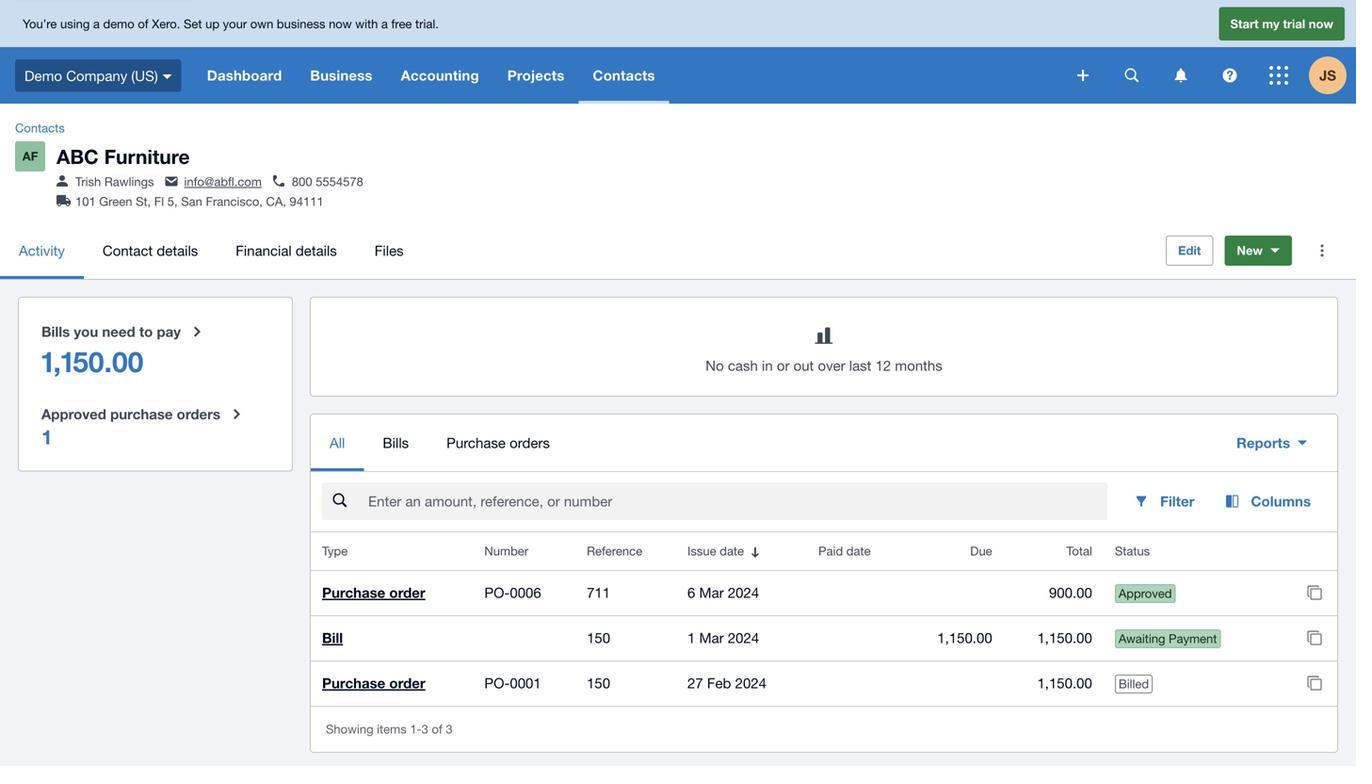 Task type: locate. For each thing, give the bounding box(es) containing it.
date right 'issue'
[[720, 544, 744, 558]]

0 vertical spatial 1
[[41, 425, 52, 448]]

awaiting payment
[[1119, 631, 1218, 646]]

po- down the number
[[485, 584, 510, 601]]

or
[[777, 357, 790, 374]]

bills inside bills button
[[383, 435, 409, 451]]

details down 94111
[[296, 242, 337, 259]]

0 horizontal spatial details
[[157, 242, 198, 259]]

of right 1-
[[432, 722, 443, 736]]

0 horizontal spatial 3
[[422, 722, 429, 736]]

copy to draft purchase order image up copy to draft bill icon
[[1297, 574, 1334, 612]]

banner
[[0, 0, 1357, 104]]

1 mar from the top
[[700, 584, 724, 601]]

contacts inside popup button
[[593, 67, 655, 84]]

1 order from the top
[[390, 584, 426, 601]]

0 horizontal spatial svg image
[[1223, 68, 1238, 82]]

0 horizontal spatial approved
[[41, 406, 106, 422]]

2 vertical spatial 2024
[[736, 675, 767, 691]]

in
[[762, 357, 773, 374]]

bills inside bills you need to pay 1,150.00
[[41, 323, 70, 340]]

1 horizontal spatial of
[[432, 722, 443, 736]]

mar
[[700, 584, 724, 601], [700, 630, 724, 646]]

1 horizontal spatial now
[[1309, 16, 1334, 31]]

own
[[250, 16, 274, 31]]

0 vertical spatial of
[[138, 16, 149, 31]]

1 horizontal spatial 3
[[446, 722, 453, 736]]

purchase
[[447, 435, 506, 451], [322, 584, 386, 601], [322, 675, 386, 692]]

1 horizontal spatial a
[[382, 16, 388, 31]]

contacts right the projects
[[593, 67, 655, 84]]

1 purchase order from the top
[[322, 584, 426, 601]]

0 vertical spatial bills
[[41, 323, 70, 340]]

1 vertical spatial copy to draft purchase order image
[[1297, 664, 1334, 702]]

info@abfl.com link
[[184, 174, 262, 189]]

of left xero.
[[138, 16, 149, 31]]

1 vertical spatial of
[[432, 722, 443, 736]]

copy to draft purchase order image down copy to draft bill icon
[[1297, 664, 1334, 702]]

columns button
[[1210, 483, 1327, 520]]

1 vertical spatial purchase order link
[[322, 675, 426, 692]]

1 vertical spatial order
[[390, 675, 426, 692]]

0 horizontal spatial bills
[[41, 323, 70, 340]]

phone number image
[[273, 175, 284, 187]]

approved
[[41, 406, 106, 422], [1119, 586, 1173, 601]]

af
[[22, 149, 38, 163]]

mar right '6'
[[700, 584, 724, 601]]

711
[[587, 584, 611, 601]]

0 vertical spatial purchase
[[447, 435, 506, 451]]

1 vertical spatial 2024
[[728, 630, 760, 646]]

approved left purchase
[[41, 406, 106, 422]]

3 right items
[[422, 722, 429, 736]]

purchase for po-0001
[[322, 675, 386, 692]]

1 horizontal spatial contacts
[[593, 67, 655, 84]]

items
[[377, 722, 407, 736]]

3 right 1-
[[446, 722, 453, 736]]

payment
[[1169, 631, 1218, 646]]

all button
[[311, 415, 364, 471]]

approved inside approved purchase orders 1
[[41, 406, 106, 422]]

0001
[[510, 675, 542, 691]]

1 vertical spatial 150
[[587, 675, 611, 691]]

business
[[310, 67, 373, 84]]

0 vertical spatial orders
[[177, 406, 221, 422]]

2 vertical spatial purchase
[[322, 675, 386, 692]]

abc furniture
[[57, 145, 190, 168]]

1 copy to draft purchase order image from the top
[[1297, 574, 1334, 612]]

0 horizontal spatial contacts
[[15, 121, 65, 135]]

now left with
[[329, 16, 352, 31]]

0 vertical spatial 150
[[587, 630, 611, 646]]

1,150.00 down you in the top left of the page
[[41, 345, 144, 378]]

1 horizontal spatial details
[[296, 242, 337, 259]]

1 a from the left
[[93, 16, 100, 31]]

1 horizontal spatial approved
[[1119, 586, 1173, 601]]

0 vertical spatial po-
[[485, 584, 510, 601]]

purchase order link for po-0001
[[322, 675, 426, 692]]

1 horizontal spatial bills
[[383, 435, 409, 451]]

purchase for po-0006
[[322, 584, 386, 601]]

1 vertical spatial approved
[[1119, 586, 1173, 601]]

contact details
[[103, 242, 198, 259]]

menu containing activity
[[0, 223, 1151, 279]]

150 for purchase order
[[587, 675, 611, 691]]

bill
[[322, 630, 343, 647]]

0006
[[510, 584, 542, 601]]

0 horizontal spatial date
[[720, 544, 744, 558]]

trish
[[75, 174, 101, 189]]

purchase up showing
[[322, 675, 386, 692]]

2024 down issue date "button"
[[728, 584, 760, 601]]

1 horizontal spatial orders
[[510, 435, 550, 451]]

my
[[1263, 16, 1280, 31]]

2 details from the left
[[296, 242, 337, 259]]

purchase right bills button at the left
[[447, 435, 506, 451]]

actions menu image
[[1304, 232, 1342, 270]]

None radio
[[30, 309, 281, 391], [30, 391, 281, 459], [30, 309, 281, 391], [30, 391, 281, 459]]

approved for approved purchase orders 1
[[41, 406, 106, 422]]

details down 5,
[[157, 242, 198, 259]]

150
[[587, 630, 611, 646], [587, 675, 611, 691]]

1-
[[410, 722, 422, 736]]

a
[[93, 16, 100, 31], [382, 16, 388, 31]]

status
[[1115, 544, 1151, 558]]

0 vertical spatial 2024
[[728, 584, 760, 601]]

2 po- from the top
[[485, 675, 510, 691]]

approved down status
[[1119, 586, 1173, 601]]

svg image left the js
[[1270, 66, 1289, 85]]

svg image down start
[[1223, 68, 1238, 82]]

150 down "711"
[[587, 630, 611, 646]]

demo
[[24, 67, 62, 84]]

0 vertical spatial copy to draft purchase order image
[[1297, 574, 1334, 612]]

0 vertical spatial mar
[[700, 584, 724, 601]]

date right paid
[[847, 544, 871, 558]]

edit
[[1179, 243, 1202, 258]]

approved inside list of accounting documents element
[[1119, 586, 1173, 601]]

reports button
[[1222, 424, 1323, 462]]

with
[[355, 16, 378, 31]]

1 vertical spatial purchase order
[[322, 675, 426, 692]]

company
[[66, 67, 127, 84]]

1 inside approved purchase orders 1
[[41, 425, 52, 448]]

0 horizontal spatial a
[[93, 16, 100, 31]]

accounting
[[401, 67, 479, 84]]

1 horizontal spatial date
[[847, 544, 871, 558]]

contacts up af
[[15, 121, 65, 135]]

details inside button
[[157, 242, 198, 259]]

new
[[1237, 243, 1264, 258]]

101
[[75, 194, 96, 209]]

0 vertical spatial order
[[390, 584, 426, 601]]

po- down the po-0006
[[485, 675, 510, 691]]

reports
[[1237, 435, 1291, 451]]

2024 for 1 mar 2024
[[728, 630, 760, 646]]

order
[[390, 584, 426, 601], [390, 675, 426, 692]]

js button
[[1310, 47, 1357, 104]]

0 horizontal spatial now
[[329, 16, 352, 31]]

0 vertical spatial approved
[[41, 406, 106, 422]]

150 right 0001
[[587, 675, 611, 691]]

1 horizontal spatial svg image
[[1270, 66, 1289, 85]]

1 date from the left
[[720, 544, 744, 558]]

up
[[205, 16, 220, 31]]

you're using a demo of xero. set up your own business now with a free trial.
[[23, 16, 439, 31]]

5554578
[[316, 174, 364, 189]]

1 vertical spatial mar
[[700, 630, 724, 646]]

orders
[[177, 406, 221, 422], [510, 435, 550, 451]]

2 a from the left
[[382, 16, 388, 31]]

0 vertical spatial purchase order
[[322, 584, 426, 601]]

1 150 from the top
[[587, 630, 611, 646]]

purchase order link down type
[[322, 584, 426, 601]]

date
[[720, 544, 744, 558], [847, 544, 871, 558]]

1 vertical spatial po-
[[485, 675, 510, 691]]

0 horizontal spatial 1
[[41, 425, 52, 448]]

of for demo
[[138, 16, 149, 31]]

2 purchase order from the top
[[322, 675, 426, 692]]

0 horizontal spatial of
[[138, 16, 149, 31]]

purchase order down type
[[322, 584, 426, 601]]

1 vertical spatial 1
[[688, 630, 696, 646]]

1 vertical spatial contacts
[[15, 121, 65, 135]]

1 vertical spatial purchase
[[322, 584, 386, 601]]

purchase order up the showing items 1-3 of 3 at the bottom left of page
[[322, 675, 426, 692]]

start my trial now
[[1231, 16, 1334, 31]]

date for paid date
[[847, 544, 871, 558]]

2 mar from the top
[[700, 630, 724, 646]]

po- for 0001
[[485, 675, 510, 691]]

2024 right feb
[[736, 675, 767, 691]]

2024 for 6 mar 2024
[[728, 584, 760, 601]]

now right trial
[[1309, 16, 1334, 31]]

bills right all
[[383, 435, 409, 451]]

0 vertical spatial menu
[[0, 223, 1151, 279]]

purchase down type
[[322, 584, 386, 601]]

info@abfl.com
[[184, 174, 262, 189]]

mar up feb
[[700, 630, 724, 646]]

svg image inside demo company (us) popup button
[[163, 74, 172, 79]]

1,150.00 left the billed
[[1038, 675, 1093, 691]]

purchase order link for po-0006
[[322, 584, 426, 601]]

green
[[99, 194, 132, 209]]

purchase order link
[[322, 584, 426, 601], [322, 675, 426, 692]]

financial details
[[236, 242, 337, 259]]

2 3 from the left
[[446, 722, 453, 736]]

2 purchase order link from the top
[[322, 675, 426, 692]]

dashboard link
[[193, 47, 296, 104]]

of inside banner
[[138, 16, 149, 31]]

svg image
[[1270, 66, 1289, 85], [1223, 68, 1238, 82]]

purchase order link up the showing items 1-3 of 3 at the bottom left of page
[[322, 675, 426, 692]]

new button
[[1225, 236, 1293, 266]]

date inside "button"
[[720, 544, 744, 558]]

bills left you in the top left of the page
[[41, 323, 70, 340]]

menu containing all
[[311, 415, 1207, 471]]

activity summary filters option group
[[19, 298, 292, 471]]

1
[[41, 425, 52, 448], [688, 630, 696, 646]]

2 150 from the top
[[587, 675, 611, 691]]

trial
[[1284, 16, 1306, 31]]

2024 up '27 feb 2024'
[[728, 630, 760, 646]]

due
[[971, 544, 993, 558]]

1 vertical spatial bills
[[383, 435, 409, 451]]

purchase order for po-0001
[[322, 675, 426, 692]]

1 purchase order link from the top
[[322, 584, 426, 601]]

a right using
[[93, 16, 100, 31]]

svg image
[[1125, 68, 1140, 82], [1175, 68, 1188, 82], [1078, 70, 1089, 81], [163, 74, 172, 79]]

contacts for contacts link at left
[[15, 121, 65, 135]]

1 3 from the left
[[422, 722, 429, 736]]

2 date from the left
[[847, 544, 871, 558]]

filter button
[[1119, 483, 1210, 520]]

details for contact details
[[157, 242, 198, 259]]

trial.
[[416, 16, 439, 31]]

800
[[292, 174, 312, 189]]

2 copy to draft purchase order image from the top
[[1297, 664, 1334, 702]]

1 horizontal spatial 1
[[688, 630, 696, 646]]

primary person image
[[57, 175, 68, 187]]

1 details from the left
[[157, 242, 198, 259]]

projects
[[508, 67, 565, 84]]

abc
[[57, 145, 99, 168]]

mar for purchase order
[[700, 584, 724, 601]]

1 po- from the top
[[485, 584, 510, 601]]

start
[[1231, 16, 1259, 31]]

files button
[[356, 223, 423, 279]]

trish rawlings
[[75, 174, 154, 189]]

copy to draft purchase order image
[[1297, 574, 1334, 612], [1297, 664, 1334, 702]]

a left free
[[382, 16, 388, 31]]

details inside button
[[296, 242, 337, 259]]

you're
[[23, 16, 57, 31]]

0 vertical spatial purchase order link
[[322, 584, 426, 601]]

2 order from the top
[[390, 675, 426, 692]]

1 vertical spatial orders
[[510, 435, 550, 451]]

0 vertical spatial contacts
[[593, 67, 655, 84]]

1 vertical spatial menu
[[311, 415, 1207, 471]]

0 horizontal spatial orders
[[177, 406, 221, 422]]

email image
[[165, 177, 178, 186]]

menu
[[0, 223, 1151, 279], [311, 415, 1207, 471]]

cash
[[728, 357, 758, 374]]



Task type: describe. For each thing, give the bounding box(es) containing it.
approved for approved
[[1119, 586, 1173, 601]]

you
[[74, 323, 98, 340]]

demo
[[103, 16, 134, 31]]

27
[[688, 675, 704, 691]]

purchase inside button
[[447, 435, 506, 451]]

94111
[[290, 194, 324, 209]]

bills you need to pay 1,150.00
[[41, 323, 181, 378]]

all
[[330, 435, 345, 451]]

issue date
[[688, 544, 744, 558]]

bills for bills you need to pay 1,150.00
[[41, 323, 70, 340]]

(us)
[[131, 67, 158, 84]]

rawlings
[[104, 174, 154, 189]]

1 inside list of accounting documents element
[[688, 630, 696, 646]]

12
[[876, 357, 892, 374]]

awaiting
[[1119, 631, 1166, 646]]

Enter an amount, reference, or number field
[[367, 484, 1108, 519]]

no cash in or out over last 12 months
[[706, 357, 943, 374]]

no
[[706, 357, 724, 374]]

purchase
[[110, 406, 173, 422]]

to
[[139, 323, 153, 340]]

1 now from the left
[[329, 16, 352, 31]]

need
[[102, 323, 135, 340]]

copy to draft purchase order image for 900.00
[[1297, 574, 1334, 612]]

out
[[794, 357, 814, 374]]

francisco,
[[206, 194, 263, 209]]

1,150.00 down due at the bottom of the page
[[938, 630, 993, 646]]

financial
[[236, 242, 292, 259]]

filter
[[1161, 493, 1195, 510]]

bills for bills
[[383, 435, 409, 451]]

po-0001
[[485, 675, 542, 691]]

orders inside approved purchase orders 1
[[177, 406, 221, 422]]

shipping address image
[[57, 195, 71, 206]]

of for 3
[[432, 722, 443, 736]]

number
[[485, 544, 529, 558]]

5,
[[167, 194, 178, 209]]

2024 for 27 feb 2024
[[736, 675, 767, 691]]

edit button
[[1166, 236, 1214, 266]]

issue date button
[[677, 532, 808, 570]]

contact details button
[[84, 223, 217, 279]]

demo company (us)
[[24, 67, 158, 84]]

business button
[[296, 47, 387, 104]]

accounting button
[[387, 47, 494, 104]]

contact
[[103, 242, 153, 259]]

billed
[[1119, 677, 1150, 691]]

set
[[184, 16, 202, 31]]

san
[[181, 194, 202, 209]]

approved purchase orders 1
[[41, 406, 221, 448]]

banner containing dashboard
[[0, 0, 1357, 104]]

business
[[277, 16, 326, 31]]

financial details button
[[217, 223, 356, 279]]

issue
[[688, 544, 717, 558]]

contacts link
[[8, 119, 72, 138]]

orders inside purchase orders button
[[510, 435, 550, 451]]

details for financial details
[[296, 242, 337, 259]]

1,150.00 inside bills you need to pay 1,150.00
[[41, 345, 144, 378]]

purchase orders button
[[428, 415, 569, 471]]

mar for bill
[[700, 630, 724, 646]]

js
[[1320, 67, 1337, 84]]

free
[[392, 16, 412, 31]]

bills button
[[364, 415, 428, 471]]

total
[[1067, 544, 1093, 558]]

copy to draft bill image
[[1297, 619, 1334, 657]]

2 now from the left
[[1309, 16, 1334, 31]]

showing
[[326, 722, 374, 736]]

months
[[896, 357, 943, 374]]

order for po-0006
[[390, 584, 426, 601]]

showing items 1-3 of 3
[[326, 722, 453, 736]]

activity button
[[0, 223, 84, 279]]

1 mar 2024
[[688, 630, 760, 646]]

150 for bill
[[587, 630, 611, 646]]

order for po-0001
[[390, 675, 426, 692]]

your
[[223, 16, 247, 31]]

27 feb 2024
[[688, 675, 767, 691]]

projects button
[[494, 47, 579, 104]]

po-0006
[[485, 584, 542, 601]]

xero.
[[152, 16, 180, 31]]

st,
[[136, 194, 151, 209]]

1,150.00 down 900.00
[[1038, 630, 1093, 646]]

contacts for contacts popup button
[[593, 67, 655, 84]]

800 5554578
[[292, 174, 364, 189]]

fl
[[154, 194, 164, 209]]

po- for 0006
[[485, 584, 510, 601]]

copy to draft purchase order image for 1,150.00
[[1297, 664, 1334, 702]]

purchase order for po-0006
[[322, 584, 426, 601]]

feb
[[708, 675, 732, 691]]

purchase orders
[[447, 435, 550, 451]]

list of accounting documents element
[[311, 532, 1338, 706]]

pay
[[157, 323, 181, 340]]

reference
[[587, 544, 643, 558]]

date for issue date
[[720, 544, 744, 558]]

paid date
[[819, 544, 871, 558]]

demo company (us) button
[[0, 47, 193, 104]]

paid
[[819, 544, 843, 558]]

101 green st, fl 5, san francisco, ca, 94111
[[75, 194, 324, 209]]

ca,
[[266, 194, 286, 209]]

activity
[[19, 242, 65, 259]]

columns
[[1252, 493, 1312, 510]]



Task type: vqa. For each thing, say whether or not it's contained in the screenshot.
Add A Custom Link button
no



